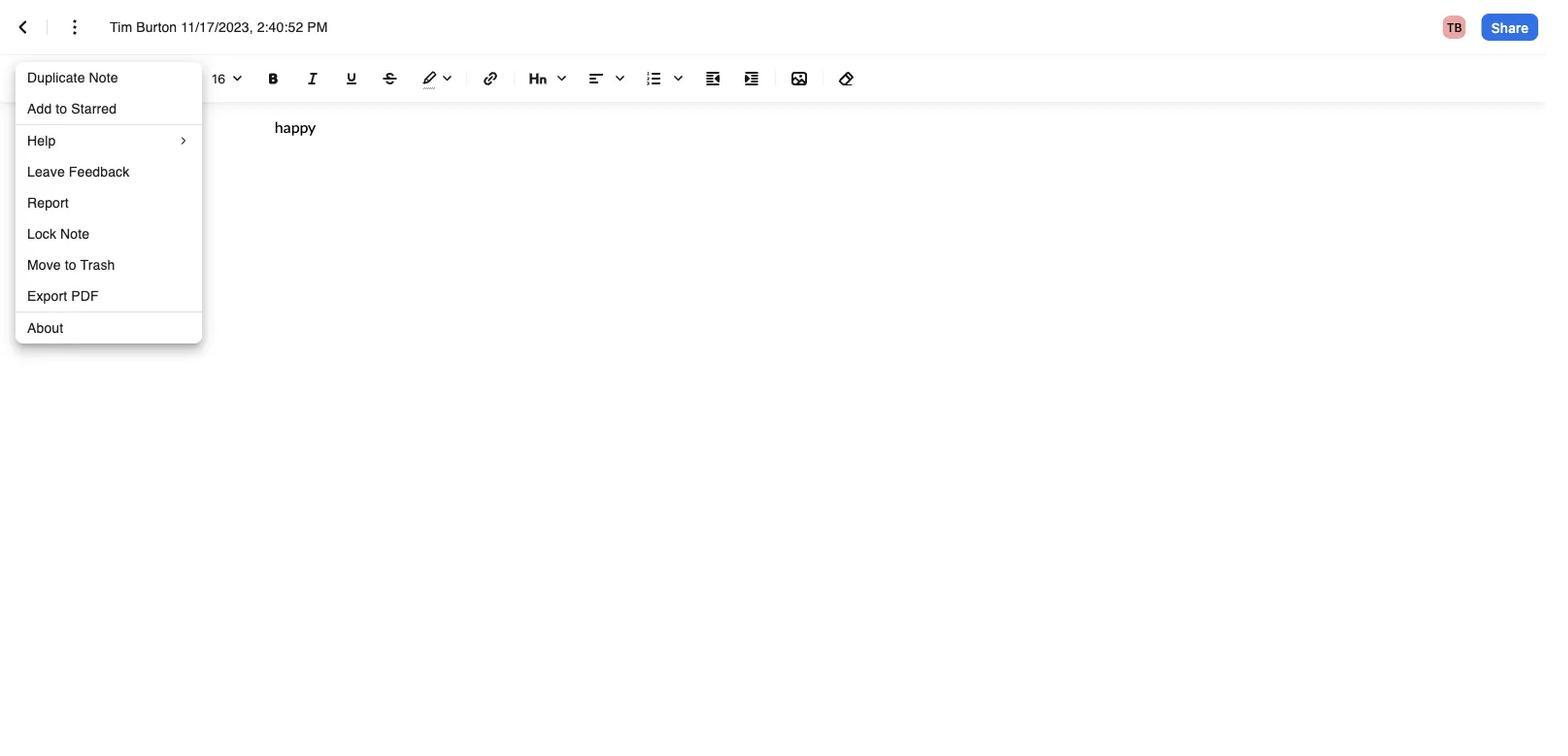 Task type: locate. For each thing, give the bounding box(es) containing it.
0 vertical spatial to
[[56, 101, 67, 117]]

underline image
[[340, 67, 363, 90]]

move to trash
[[27, 257, 115, 273]]

duplicate note
[[27, 70, 118, 85]]

menu
[[16, 62, 202, 344]]

0 vertical spatial note
[[89, 70, 118, 85]]

help
[[27, 133, 56, 149]]

leave feedback
[[27, 164, 130, 180]]

share button
[[1482, 14, 1539, 41]]

to
[[56, 101, 67, 117], [65, 257, 76, 273]]

link image
[[479, 67, 502, 90]]

report menu item
[[16, 187, 202, 219]]

feedback
[[69, 164, 130, 180]]

lock
[[27, 226, 56, 242]]

duplicate note menu item
[[16, 62, 202, 93]]

None text field
[[110, 17, 354, 37]]

insert image image
[[788, 67, 811, 90]]

list image
[[639, 63, 690, 94]]

add
[[27, 101, 52, 117]]

leave feedback link
[[16, 156, 202, 187]]

starred
[[71, 101, 117, 117]]

menu containing duplicate note
[[16, 62, 202, 344]]

1 vertical spatial to
[[65, 257, 76, 273]]

export pdf menu item
[[16, 281, 202, 312]]

lock note menu item
[[16, 219, 202, 250]]

help menu item
[[16, 125, 202, 156]]

pdf
[[71, 288, 99, 304]]

clear style image
[[835, 67, 859, 90]]

tb button
[[1435, 12, 1474, 43]]

export pdf
[[27, 288, 99, 304]]

note for duplicate note
[[89, 70, 118, 85]]

1 vertical spatial note
[[60, 226, 90, 242]]

italic image
[[301, 67, 324, 90]]

heading image
[[523, 63, 573, 94]]

to right add
[[56, 101, 67, 117]]

trash
[[80, 257, 115, 273]]

bold image
[[262, 67, 286, 90]]

report
[[27, 195, 69, 211]]

note
[[89, 70, 118, 85], [60, 226, 90, 242]]

note up add to starred menu item on the left top of the page
[[89, 70, 118, 85]]

note up the move to trash
[[60, 226, 90, 242]]

to right move
[[65, 257, 76, 273]]



Task type: describe. For each thing, give the bounding box(es) containing it.
decrease indent image
[[701, 67, 725, 90]]

duplicate
[[27, 70, 85, 85]]

lock note
[[27, 226, 90, 242]]

about
[[27, 321, 63, 336]]

about menu item
[[16, 313, 202, 344]]

increase indent image
[[740, 67, 763, 90]]

happy
[[275, 117, 316, 136]]

strikethrough image
[[379, 67, 402, 90]]

move to trash menu item
[[16, 250, 202, 281]]

text highlight image
[[414, 63, 458, 94]]

share
[[1492, 19, 1529, 35]]

add to starred
[[27, 101, 117, 117]]

to for trash
[[65, 257, 76, 273]]

to for starred
[[56, 101, 67, 117]]

font image
[[60, 63, 196, 94]]

all notes image
[[12, 16, 35, 39]]

add to starred menu item
[[16, 93, 202, 124]]

more image
[[63, 16, 86, 39]]

text align image
[[581, 63, 631, 94]]

move
[[27, 257, 61, 273]]

export
[[27, 288, 67, 304]]

note for lock note
[[60, 226, 90, 242]]

leave
[[27, 164, 65, 180]]

open image
[[225, 67, 249, 91]]

tb
[[1447, 20, 1462, 34]]

color image
[[8, 63, 52, 94]]



Task type: vqa. For each thing, say whether or not it's contained in the screenshot.
to
yes



